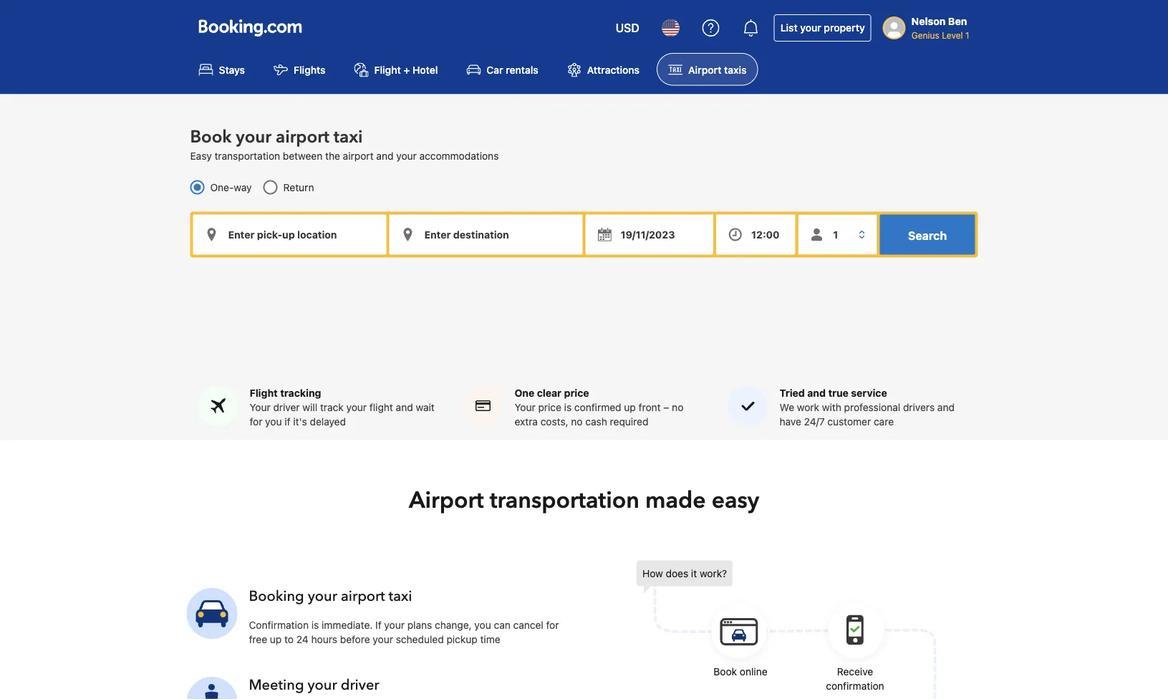Task type: vqa. For each thing, say whether or not it's contained in the screenshot.
Angeles,
no



Task type: locate. For each thing, give the bounding box(es) containing it.
and right "drivers"
[[938, 401, 955, 413]]

delayed
[[310, 416, 346, 428]]

taxi inside book your airport taxi easy transportation between the airport and your accommodations
[[334, 125, 363, 149]]

driver up if at the bottom of the page
[[273, 401, 300, 413]]

–
[[664, 401, 669, 413]]

you up time
[[475, 619, 491, 631]]

1 horizontal spatial is
[[564, 401, 572, 413]]

your down "if"
[[373, 633, 393, 645]]

taxi for booking
[[389, 587, 412, 606]]

your left will
[[250, 401, 271, 413]]

pickup
[[447, 633, 478, 645]]

for inside confirmation is immediate. if your plans change, you can cancel for free up to 24 hours before your scheduled pickup time
[[546, 619, 559, 631]]

receive confirmation
[[826, 666, 885, 692]]

24/7
[[804, 416, 825, 428]]

for inside flight tracking your driver will track your flight and wait for you if it's delayed
[[250, 416, 263, 428]]

stays
[[219, 64, 245, 75]]

airport right the the
[[343, 150, 374, 161]]

and right the the
[[376, 150, 394, 161]]

book inside book your airport taxi easy transportation between the airport and your accommodations
[[190, 125, 232, 149]]

0 vertical spatial is
[[564, 401, 572, 413]]

up left to at bottom left
[[270, 633, 282, 645]]

one clear price your price is confirmed up front – no extra costs, no cash required
[[515, 387, 684, 428]]

for left if at the bottom of the page
[[250, 416, 263, 428]]

clear
[[537, 387, 562, 399]]

Enter pick-up location text field
[[193, 214, 387, 255]]

immediate.
[[322, 619, 373, 631]]

0 horizontal spatial taxi
[[334, 125, 363, 149]]

online
[[740, 666, 768, 678]]

2 vertical spatial airport
[[341, 587, 385, 606]]

1 horizontal spatial book
[[714, 666, 737, 678]]

0 vertical spatial airport
[[276, 125, 329, 149]]

your up immediate.
[[308, 587, 337, 606]]

list your property link
[[774, 14, 872, 42]]

booking.com online hotel reservations image
[[199, 19, 302, 37]]

your left accommodations
[[396, 150, 417, 161]]

1 your from the left
[[250, 401, 271, 413]]

search
[[908, 228, 947, 242]]

taxi up plans
[[389, 587, 412, 606]]

flight inside flight tracking your driver will track your flight and wait for you if it's delayed
[[250, 387, 278, 399]]

meeting
[[249, 675, 304, 695]]

drivers
[[903, 401, 935, 413]]

is up "hours"
[[312, 619, 319, 631]]

customer
[[828, 416, 871, 428]]

1 vertical spatial up
[[270, 633, 282, 645]]

is up the costs,
[[564, 401, 572, 413]]

19/11/2023
[[621, 228, 675, 240]]

your inside flight tracking your driver will track your flight and wait for you if it's delayed
[[250, 401, 271, 413]]

accommodations
[[419, 150, 499, 161]]

professional
[[844, 401, 901, 413]]

flight for flight + hotel
[[374, 64, 401, 75]]

nelson
[[912, 15, 946, 27]]

1 horizontal spatial driver
[[341, 675, 379, 695]]

it
[[691, 568, 697, 579]]

free
[[249, 633, 267, 645]]

0 vertical spatial for
[[250, 416, 263, 428]]

flight inside "link"
[[374, 64, 401, 75]]

0 vertical spatial driver
[[273, 401, 300, 413]]

one-way
[[210, 181, 252, 193]]

taxi for book
[[334, 125, 363, 149]]

no right –
[[672, 401, 684, 413]]

1 vertical spatial airport
[[409, 485, 484, 516]]

booking your airport taxi
[[249, 587, 412, 606]]

0 horizontal spatial up
[[270, 633, 282, 645]]

for
[[250, 416, 263, 428], [546, 619, 559, 631]]

your right list
[[800, 22, 822, 34]]

airport taxis
[[689, 64, 747, 75]]

0 vertical spatial no
[[672, 401, 684, 413]]

is inside confirmation is immediate. if your plans change, you can cancel for free up to 24 hours before your scheduled pickup time
[[312, 619, 319, 631]]

wait
[[416, 401, 435, 413]]

0 horizontal spatial airport
[[409, 485, 484, 516]]

flight left tracking
[[250, 387, 278, 399]]

your inside one clear price your price is confirmed up front – no extra costs, no cash required
[[515, 401, 536, 413]]

your inside flight tracking your driver will track your flight and wait for you if it's delayed
[[346, 401, 367, 413]]

and
[[376, 150, 394, 161], [808, 387, 826, 399], [396, 401, 413, 413], [938, 401, 955, 413]]

1 horizontal spatial for
[[546, 619, 559, 631]]

and left wait
[[396, 401, 413, 413]]

taxi up the the
[[334, 125, 363, 149]]

your
[[800, 22, 822, 34], [236, 125, 272, 149], [396, 150, 417, 161], [346, 401, 367, 413], [308, 587, 337, 606], [384, 619, 405, 631], [373, 633, 393, 645], [308, 675, 337, 695]]

to
[[284, 633, 294, 645]]

1 vertical spatial flight
[[250, 387, 278, 399]]

price up confirmed
[[564, 387, 589, 399]]

price
[[564, 387, 589, 399], [538, 401, 562, 413]]

up
[[624, 401, 636, 413], [270, 633, 282, 645]]

0 vertical spatial flight
[[374, 64, 401, 75]]

0 vertical spatial taxi
[[334, 125, 363, 149]]

0 horizontal spatial driver
[[273, 401, 300, 413]]

taxis
[[724, 64, 747, 75]]

book left online
[[714, 666, 737, 678]]

0 vertical spatial up
[[624, 401, 636, 413]]

airport for booking
[[341, 587, 385, 606]]

airport inside airport taxis link
[[689, 64, 722, 75]]

airport transportation made easy
[[409, 485, 759, 516]]

0 vertical spatial you
[[265, 416, 282, 428]]

1 horizontal spatial taxi
[[389, 587, 412, 606]]

book
[[190, 125, 232, 149], [714, 666, 737, 678]]

have
[[780, 416, 802, 428]]

airport
[[276, 125, 329, 149], [343, 150, 374, 161], [341, 587, 385, 606]]

19/11/2023 button
[[586, 214, 714, 255]]

rentals
[[506, 64, 539, 75]]

1 vertical spatial you
[[475, 619, 491, 631]]

1 vertical spatial no
[[571, 416, 583, 428]]

1 vertical spatial driver
[[341, 675, 379, 695]]

airport taxis link
[[657, 53, 758, 85]]

your inside list your property link
[[800, 22, 822, 34]]

0 horizontal spatial for
[[250, 416, 263, 428]]

price down clear
[[538, 401, 562, 413]]

1 horizontal spatial price
[[564, 387, 589, 399]]

booking airport taxi image
[[637, 561, 938, 699], [187, 588, 237, 639], [187, 677, 237, 699]]

ben
[[948, 15, 967, 27]]

taxi
[[334, 125, 363, 149], [389, 587, 412, 606]]

work
[[797, 401, 820, 413]]

no left cash
[[571, 416, 583, 428]]

airport
[[689, 64, 722, 75], [409, 485, 484, 516]]

1 horizontal spatial airport
[[689, 64, 722, 75]]

1 vertical spatial is
[[312, 619, 319, 631]]

1 vertical spatial taxi
[[389, 587, 412, 606]]

plans
[[407, 619, 432, 631]]

1 horizontal spatial your
[[515, 401, 536, 413]]

1 horizontal spatial you
[[475, 619, 491, 631]]

you inside confirmation is immediate. if your plans change, you can cancel for free up to 24 hours before your scheduled pickup time
[[475, 619, 491, 631]]

you
[[265, 416, 282, 428], [475, 619, 491, 631]]

1 vertical spatial book
[[714, 666, 737, 678]]

1 vertical spatial price
[[538, 401, 562, 413]]

airport up "if"
[[341, 587, 385, 606]]

level
[[942, 30, 963, 40]]

0 horizontal spatial is
[[312, 619, 319, 631]]

0 horizontal spatial your
[[250, 401, 271, 413]]

driver down before
[[341, 675, 379, 695]]

your down one
[[515, 401, 536, 413]]

0 vertical spatial price
[[564, 387, 589, 399]]

your right track
[[346, 401, 367, 413]]

1 horizontal spatial up
[[624, 401, 636, 413]]

hours
[[311, 633, 337, 645]]

1 vertical spatial for
[[546, 619, 559, 631]]

care
[[874, 416, 894, 428]]

nelson ben genius level 1
[[912, 15, 970, 40]]

how does it work?
[[643, 568, 727, 579]]

way
[[234, 181, 252, 193]]

12:00
[[752, 228, 780, 240]]

0 vertical spatial transportation
[[215, 150, 280, 161]]

1 vertical spatial transportation
[[490, 485, 640, 516]]

Enter destination text field
[[389, 214, 583, 255]]

will
[[303, 401, 317, 413]]

one-
[[210, 181, 234, 193]]

up up required
[[624, 401, 636, 413]]

1 horizontal spatial flight
[[374, 64, 401, 75]]

and inside flight tracking your driver will track your flight and wait for you if it's delayed
[[396, 401, 413, 413]]

you left if at the bottom of the page
[[265, 416, 282, 428]]

tried
[[780, 387, 805, 399]]

0 horizontal spatial flight
[[250, 387, 278, 399]]

airport up between
[[276, 125, 329, 149]]

flight left the +
[[374, 64, 401, 75]]

0 horizontal spatial you
[[265, 416, 282, 428]]

flight
[[374, 64, 401, 75], [250, 387, 278, 399]]

if
[[375, 619, 382, 631]]

2 your from the left
[[515, 401, 536, 413]]

0 vertical spatial airport
[[689, 64, 722, 75]]

how
[[643, 568, 663, 579]]

made
[[645, 485, 706, 516]]

airport for airport transportation made easy
[[409, 485, 484, 516]]

1 vertical spatial airport
[[343, 150, 374, 161]]

flights
[[294, 64, 326, 75]]

no
[[672, 401, 684, 413], [571, 416, 583, 428]]

for right the cancel
[[546, 619, 559, 631]]

book up 'easy'
[[190, 125, 232, 149]]

1 horizontal spatial no
[[672, 401, 684, 413]]

for for flight tracking your driver will track your flight and wait for you if it's delayed
[[250, 416, 263, 428]]

0 horizontal spatial transportation
[[215, 150, 280, 161]]

0 horizontal spatial book
[[190, 125, 232, 149]]

with
[[822, 401, 842, 413]]

usd button
[[607, 11, 648, 45]]

0 vertical spatial book
[[190, 125, 232, 149]]

book for online
[[714, 666, 737, 678]]

the
[[325, 150, 340, 161]]



Task type: describe. For each thing, give the bounding box(es) containing it.
for for confirmation is immediate. if your plans change, you can cancel for free up to 24 hours before your scheduled pickup time
[[546, 619, 559, 631]]

before
[[340, 633, 370, 645]]

book for your
[[190, 125, 232, 149]]

work?
[[700, 568, 727, 579]]

airport for book
[[276, 125, 329, 149]]

easy
[[190, 150, 212, 161]]

stays link
[[187, 53, 257, 85]]

you inside flight tracking your driver will track your flight and wait for you if it's delayed
[[265, 416, 282, 428]]

confirmation
[[249, 619, 309, 631]]

and inside book your airport taxi easy transportation between the airport and your accommodations
[[376, 150, 394, 161]]

between
[[283, 150, 323, 161]]

track
[[320, 401, 344, 413]]

does
[[666, 568, 689, 579]]

can
[[494, 619, 511, 631]]

0 horizontal spatial no
[[571, 416, 583, 428]]

confirmed
[[575, 401, 622, 413]]

scheduled
[[396, 633, 444, 645]]

list
[[781, 22, 798, 34]]

+
[[404, 64, 410, 75]]

flight
[[370, 401, 393, 413]]

we
[[780, 401, 795, 413]]

and up work
[[808, 387, 826, 399]]

1
[[966, 30, 970, 40]]

tried and true service we work with professional drivers and have 24/7 customer care
[[780, 387, 955, 428]]

car
[[487, 64, 503, 75]]

0 horizontal spatial price
[[538, 401, 562, 413]]

return
[[283, 181, 314, 193]]

your up 'way'
[[236, 125, 272, 149]]

cancel
[[513, 619, 544, 631]]

flight + hotel
[[374, 64, 438, 75]]

book your airport taxi easy transportation between the airport and your accommodations
[[190, 125, 499, 161]]

flights link
[[262, 53, 337, 85]]

easy
[[712, 485, 759, 516]]

up inside confirmation is immediate. if your plans change, you can cancel for free up to 24 hours before your scheduled pickup time
[[270, 633, 282, 645]]

required
[[610, 416, 649, 428]]

list your property
[[781, 22, 865, 34]]

meeting your driver
[[249, 675, 379, 695]]

12:00 button
[[717, 214, 795, 255]]

cash
[[586, 416, 607, 428]]

flight for flight tracking your driver will track your flight and wait for you if it's delayed
[[250, 387, 278, 399]]

car rentals
[[487, 64, 539, 75]]

attractions link
[[556, 53, 651, 85]]

flight + hotel link
[[343, 53, 449, 85]]

confirmation
[[826, 680, 885, 692]]

booking
[[249, 587, 304, 606]]

up inside one clear price your price is confirmed up front – no extra costs, no cash required
[[624, 401, 636, 413]]

your down "hours"
[[308, 675, 337, 695]]

usd
[[616, 21, 640, 35]]

property
[[824, 22, 865, 34]]

extra
[[515, 416, 538, 428]]

front
[[639, 401, 661, 413]]

it's
[[293, 416, 307, 428]]

receive
[[837, 666, 873, 678]]

your right "if"
[[384, 619, 405, 631]]

driver inside flight tracking your driver will track your flight and wait for you if it's delayed
[[273, 401, 300, 413]]

flight tracking your driver will track your flight and wait for you if it's delayed
[[250, 387, 435, 428]]

confirmation is immediate. if your plans change, you can cancel for free up to 24 hours before your scheduled pickup time
[[249, 619, 559, 645]]

one
[[515, 387, 535, 399]]

change,
[[435, 619, 472, 631]]

genius
[[912, 30, 940, 40]]

transportation inside book your airport taxi easy transportation between the airport and your accommodations
[[215, 150, 280, 161]]

true
[[829, 387, 849, 399]]

hotel
[[413, 64, 438, 75]]

book online
[[714, 666, 768, 678]]

is inside one clear price your price is confirmed up front – no extra costs, no cash required
[[564, 401, 572, 413]]

attractions
[[587, 64, 640, 75]]

car rentals link
[[455, 53, 550, 85]]

airport for airport taxis
[[689, 64, 722, 75]]

24
[[296, 633, 309, 645]]

if
[[285, 416, 291, 428]]

tracking
[[280, 387, 321, 399]]

costs,
[[541, 416, 569, 428]]

service
[[851, 387, 887, 399]]

time
[[480, 633, 500, 645]]

1 horizontal spatial transportation
[[490, 485, 640, 516]]

search button
[[880, 214, 975, 255]]



